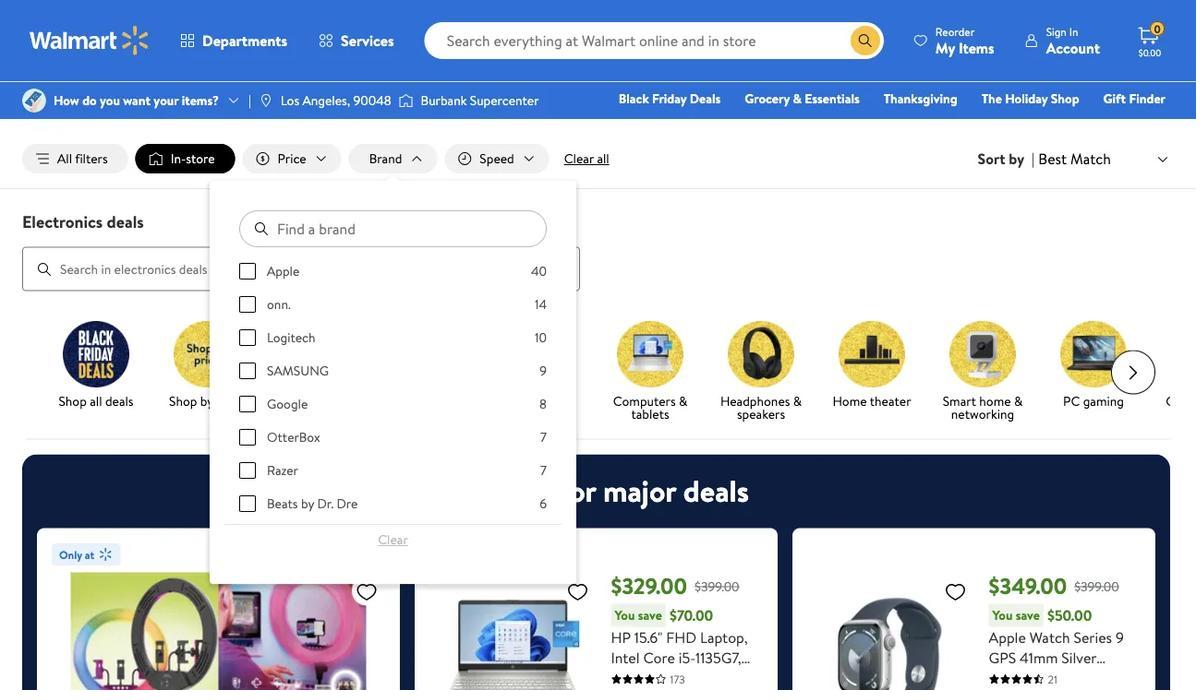 Task type: vqa. For each thing, say whether or not it's contained in the screenshot.
WIRELESS inside Now $38.00 $49.88 Sony WH-CH520 Wireless Bluetooth Headphones with Microphone-Black Options
no



Task type: locate. For each thing, give the bounding box(es) containing it.
electronics up search icon at the top
[[22, 210, 103, 233]]

by for beats
[[301, 495, 314, 513]]

& inside headphones & speakers
[[793, 392, 802, 410]]

clear for clear all
[[564, 150, 594, 168]]

deals down shop all deals image
[[105, 392, 134, 410]]

home inside the "home theater" 'link'
[[833, 392, 867, 410]]

9 up tvs
[[540, 362, 547, 380]]

sort by |
[[978, 149, 1035, 169]]

pc gaming image
[[1060, 321, 1127, 388]]

2 vertical spatial by
[[301, 495, 314, 513]]

0 vertical spatial clear
[[564, 150, 594, 168]]

1 $399.00 from the left
[[695, 578, 739, 596]]

1 horizontal spatial save
[[1016, 607, 1040, 625]]

0 horizontal spatial you
[[615, 607, 635, 625]]

1 horizontal spatial clear
[[564, 150, 594, 168]]

home link
[[820, 115, 870, 134]]

1 vertical spatial deals
[[105, 392, 134, 410]]

0 horizontal spatial save
[[638, 607, 662, 625]]

2 $399.00 from the left
[[1074, 578, 1119, 596]]

7 for otterbox
[[540, 429, 547, 447]]

0 horizontal spatial apple
[[267, 262, 300, 280]]

electronics down the "deals"
[[667, 115, 730, 133]]

shop by price
[[169, 392, 245, 410]]

$399.00 for $349.00
[[1074, 578, 1119, 596]]

1 horizontal spatial all
[[597, 150, 609, 168]]

 image right 90048
[[399, 91, 413, 110]]

save down $349.00
[[1016, 607, 1040, 625]]

by left price
[[200, 392, 213, 410]]

& inside computers & tablets
[[679, 392, 687, 410]]

toy shop
[[754, 115, 804, 133]]

best
[[1038, 149, 1067, 169]]

walmart restored image
[[284, 321, 351, 388]]

shop down shop all deals image
[[59, 392, 87, 410]]

grocery
[[745, 90, 790, 108]]

1 vertical spatial apple
[[989, 628, 1026, 648]]

home down essentials
[[828, 115, 862, 133]]

shop right toy
[[776, 115, 804, 133]]

1 horizontal spatial $399.00
[[1074, 578, 1119, 596]]

shop left price
[[169, 392, 197, 410]]

angeles,
[[302, 91, 350, 109]]

0 vertical spatial all
[[597, 150, 609, 168]]

1 save from the left
[[638, 607, 662, 625]]

Search search field
[[425, 22, 884, 59]]

by inside sort and filter section element
[[1009, 149, 1024, 169]]

& right home at the bottom
[[1014, 392, 1023, 410]]

0 horizontal spatial by
[[200, 392, 213, 410]]

1 horizontal spatial you
[[992, 607, 1013, 625]]

0 horizontal spatial all
[[90, 392, 102, 410]]

deals right major
[[683, 471, 749, 512]]

save inside you save $70.00 hp 15.6" fhd laptop, intel core i5-1135g7, 8gb ram, 256gb ssd, silver, windows
[[638, 607, 662, 625]]

2 you from the left
[[992, 607, 1013, 625]]

quantities.
[[408, 57, 457, 72]]

computers
[[613, 392, 676, 410]]

not
[[710, 57, 727, 72]]

0 horizontal spatial 9
[[540, 362, 547, 380]]

& for headphones
[[793, 392, 802, 410]]

1 vertical spatial clear
[[378, 531, 408, 549]]

electronics inside gift finder electronics
[[667, 115, 730, 133]]

1 vertical spatial 7
[[540, 462, 547, 480]]

7 up 6
[[540, 462, 547, 480]]

beats by dr. dre
[[267, 495, 358, 513]]

by right "sort"
[[1009, 149, 1024, 169]]

deals inside search field
[[107, 210, 144, 233]]

40
[[531, 262, 547, 280]]

7 down '8'
[[540, 429, 547, 447]]

0 vertical spatial apple
[[267, 262, 300, 280]]

p
[[1191, 392, 1196, 410]]

only at group
[[52, 544, 385, 691]]

1 vertical spatial all
[[90, 392, 102, 410]]

restored
[[292, 405, 343, 423]]

256gb
[[682, 668, 726, 689]]

by inside group
[[301, 495, 314, 513]]

& right tablets
[[679, 392, 687, 410]]

sign in account
[[1046, 24, 1100, 58]]

2 save from the left
[[1016, 607, 1040, 625]]

 image
[[399, 91, 413, 110], [258, 93, 273, 108]]

0 horizontal spatial  image
[[258, 93, 273, 108]]

| left best
[[1032, 149, 1035, 169]]

$399.00 up $70.00
[[695, 578, 739, 596]]

computers & tablets
[[613, 392, 687, 423]]

None checkbox
[[239, 330, 256, 346], [239, 430, 256, 446], [239, 463, 256, 479], [239, 330, 256, 346], [239, 430, 256, 446], [239, 463, 256, 479]]

2 horizontal spatial by
[[1009, 149, 1024, 169]]

0 horizontal spatial |
[[248, 91, 251, 109]]

0 vertical spatial electronics
[[667, 115, 730, 133]]

walmart restored
[[292, 392, 343, 423]]

by left dr.
[[301, 495, 314, 513]]

| left los
[[248, 91, 251, 109]]

0 vertical spatial home
[[828, 115, 862, 133]]

home for home
[[828, 115, 862, 133]]

the holiday shop
[[982, 90, 1079, 108]]

$329.00 group
[[429, 544, 763, 691]]

& inside smart home & networking
[[1014, 392, 1023, 410]]

1 horizontal spatial 9
[[1116, 628, 1124, 648]]

save
[[638, 607, 662, 625], [1016, 607, 1040, 625]]

computers & tablets link
[[602, 321, 698, 425]]

group containing apple
[[239, 262, 547, 691]]

0 vertical spatial by
[[1009, 149, 1024, 169]]

0 horizontal spatial electronics
[[22, 210, 103, 233]]

None checkbox
[[239, 263, 256, 280], [239, 297, 256, 313], [239, 363, 256, 380], [239, 396, 256, 413], [239, 496, 256, 513], [239, 263, 256, 280], [239, 297, 256, 313], [239, 363, 256, 380], [239, 396, 256, 413], [239, 496, 256, 513]]

home for home theater
[[833, 392, 867, 410]]

15.6"
[[634, 628, 663, 648]]

be
[[729, 57, 741, 72]]

1 vertical spatial 9
[[1116, 628, 1124, 648]]

 image left los
[[258, 93, 273, 108]]

holiday
[[1005, 90, 1048, 108]]

essentials
[[805, 90, 860, 108]]

 image
[[22, 89, 46, 113]]

checks.
[[589, 57, 624, 72]]

home theater link
[[824, 321, 920, 412]]

networking
[[951, 405, 1014, 423]]

0 horizontal spatial clear
[[378, 531, 408, 549]]

save up 15.6"
[[638, 607, 662, 625]]

0 vertical spatial 9
[[540, 362, 547, 380]]

clear button
[[239, 526, 547, 555]]

all
[[57, 150, 72, 168]]

items
[[959, 37, 995, 58]]

clear all
[[564, 150, 609, 168]]

laptop,
[[700, 628, 748, 648]]

home left theater
[[833, 392, 867, 410]]

apple left watch
[[989, 628, 1026, 648]]

dr.
[[317, 495, 334, 513]]

0 vertical spatial deals
[[107, 210, 144, 233]]

debit
[[1055, 115, 1087, 133]]

group
[[239, 262, 547, 691]]

last.
[[530, 57, 548, 72]]

toy
[[754, 115, 773, 133]]

Walmart Site-Wide search field
[[425, 22, 884, 59]]

0 vertical spatial 7
[[540, 429, 547, 447]]

90048
[[353, 91, 391, 109]]

you inside you save $70.00 hp 15.6" fhd laptop, intel core i5-1135g7, 8gb ram, 256gb ssd, silver, windows
[[615, 607, 635, 625]]

the
[[982, 90, 1002, 108]]

2 7 from the top
[[540, 462, 547, 480]]

ssd,
[[730, 668, 760, 689]]

price
[[278, 150, 306, 168]]

apple up "onn."
[[267, 262, 300, 280]]

fhd
[[666, 628, 697, 648]]

9 right series on the bottom
[[1116, 628, 1124, 648]]

you up hp
[[615, 607, 635, 625]]

you save $70.00 hp 15.6" fhd laptop, intel core i5-1135g7, 8gb ram, 256gb ssd, silver, windows
[[611, 606, 760, 691]]

blue
[[1032, 689, 1060, 691]]

walmart image
[[30, 26, 150, 55]]

cell
[[1166, 392, 1188, 410]]

$399.00 up $50.00
[[1074, 578, 1119, 596]]

1 horizontal spatial apple
[[989, 628, 1026, 648]]

all inside button
[[597, 150, 609, 168]]

search icon image
[[858, 33, 873, 48]]

apple inside you save $50.00 apple watch series 9 gps 41mm silver aluminum case with storm blue sport b
[[989, 628, 1026, 648]]

1 7 from the top
[[540, 429, 547, 447]]

you inside you save $50.00 apple watch series 9 gps 41mm silver aluminum case with storm blue sport b
[[992, 607, 1013, 625]]

0 horizontal spatial $399.00
[[695, 578, 739, 596]]

1 horizontal spatial  image
[[399, 91, 413, 110]]

tvs link
[[491, 321, 587, 412]]

gift finder link
[[1095, 89, 1174, 109]]

this way for major deals
[[443, 471, 749, 512]]

deals down filters at the top
[[107, 210, 144, 233]]

1 horizontal spatial by
[[301, 495, 314, 513]]

razer
[[267, 462, 298, 480]]

departments button
[[164, 18, 303, 63]]

for
[[558, 471, 596, 512]]

1 you from the left
[[615, 607, 635, 625]]

clear inside sort and filter section element
[[564, 150, 594, 168]]

at
[[85, 547, 94, 563]]

by inside 'link'
[[200, 392, 213, 410]]

in-
[[171, 150, 186, 168]]

& right grocery
[[793, 90, 802, 108]]

google
[[267, 395, 308, 413]]

gps
[[989, 648, 1016, 668]]

it!
[[749, 10, 769, 41]]

gift
[[1103, 90, 1126, 108]]

you down $349.00
[[992, 607, 1013, 625]]

$399.00 inside $329.00 $399.00
[[695, 578, 739, 596]]

1 vertical spatial electronics
[[22, 210, 103, 233]]

1 horizontal spatial |
[[1032, 149, 1035, 169]]

logitech
[[267, 329, 316, 347]]

core
[[643, 648, 675, 668]]

1 vertical spatial home
[[833, 392, 867, 410]]

search image
[[37, 262, 52, 277]]

1 horizontal spatial electronics
[[667, 115, 730, 133]]

sign in to add to favorites list, apple watch series 9 gps 41mm silver aluminum case with storm blue sport band - s/m image
[[944, 581, 967, 604]]

you for $329.00
[[615, 607, 635, 625]]

home inside home link
[[828, 115, 862, 133]]

silver,
[[611, 689, 649, 691]]

$399.00 inside $349.00 $399.00
[[1074, 578, 1119, 596]]

smart
[[943, 392, 976, 410]]

& for grocery
[[793, 90, 802, 108]]

services
[[341, 30, 394, 51]]

shop by price link
[[159, 321, 255, 412]]

1 vertical spatial by
[[200, 392, 213, 410]]

7 for razer
[[540, 462, 547, 480]]

available
[[744, 57, 784, 72]]

$50.00
[[1047, 606, 1092, 626]]

electronics inside search field
[[22, 210, 103, 233]]

$399.00 for $329.00
[[695, 578, 739, 596]]

reorder my items
[[936, 24, 995, 58]]

1 vertical spatial |
[[1032, 149, 1035, 169]]

save inside you save $50.00 apple watch series 9 gps 41mm silver aluminum case with storm blue sport b
[[1016, 607, 1040, 625]]

home theater
[[833, 392, 911, 410]]

apple
[[267, 262, 300, 280], [989, 628, 1026, 648]]

Electronics deals search field
[[0, 210, 1196, 291]]

& right speakers
[[793, 392, 802, 410]]



Task type: describe. For each thing, give the bounding box(es) containing it.
by for shop
[[200, 392, 213, 410]]

walmart restored link
[[270, 321, 366, 425]]

computers and tablets image
[[617, 321, 683, 388]]

with
[[1092, 668, 1119, 689]]

departments
[[202, 30, 287, 51]]

savings.
[[466, 10, 542, 41]]

you for $349.00
[[992, 607, 1013, 625]]

apple inside group
[[267, 262, 300, 280]]

41mm
[[1020, 648, 1058, 668]]

1135g7,
[[696, 648, 741, 668]]

epic savings. top gifts. don't miss it!
[[419, 10, 769, 41]]

silver
[[1062, 648, 1097, 668]]

& for computers
[[679, 392, 687, 410]]

best match button
[[1035, 147, 1174, 171]]

pc gaming
[[1063, 392, 1124, 410]]

black friday deals
[[619, 90, 721, 108]]

reorder
[[936, 24, 975, 39]]

deals
[[690, 90, 721, 108]]

one
[[1024, 115, 1052, 133]]

sign
[[1046, 24, 1067, 39]]

2 vertical spatial deals
[[683, 471, 749, 512]]

fashion
[[886, 115, 929, 133]]

$0.00
[[1139, 46, 1161, 59]]

 image for los angeles, 90048
[[258, 93, 273, 108]]

series
[[1074, 628, 1112, 648]]

walmart+ link
[[1102, 115, 1174, 134]]

miss
[[701, 10, 743, 41]]

account
[[1046, 37, 1100, 58]]

sign in to add to favorites list, vivitar 18" led rgb ring light with tripod, phone holder usb charging ports, and wireless remote image
[[356, 581, 378, 604]]

all for shop
[[90, 392, 102, 410]]

shop all deals link
[[48, 321, 144, 412]]

finder
[[1129, 90, 1166, 108]]

the holiday shop link
[[973, 89, 1088, 109]]

shop all deals
[[59, 392, 134, 410]]

grocery & essentials
[[745, 90, 860, 108]]

10
[[535, 329, 547, 347]]

9 inside you save $50.00 apple watch series 9 gps 41mm silver aluminum case with storm blue sport b
[[1116, 628, 1124, 648]]

electronics deals
[[22, 210, 144, 233]]

how
[[54, 91, 79, 109]]

intel
[[611, 648, 640, 668]]

headphones and speakers image
[[728, 321, 794, 388]]

home
[[979, 392, 1011, 410]]

store.
[[800, 57, 827, 72]]

save for $349.00
[[1016, 607, 1040, 625]]

by for sort
[[1009, 149, 1024, 169]]

brand button
[[349, 144, 437, 174]]

burbank supercenter
[[421, 91, 539, 109]]

| inside sort and filter section element
[[1032, 149, 1035, 169]]

headphones & speakers
[[720, 392, 802, 423]]

supplies
[[489, 57, 527, 72]]

fashion link
[[878, 115, 937, 134]]

storm
[[989, 689, 1028, 691]]

21
[[1048, 672, 1057, 688]]

shop inside 'link'
[[169, 392, 197, 410]]

gift finder electronics
[[667, 90, 1166, 133]]

pc
[[1063, 392, 1080, 410]]

electronics link
[[659, 115, 738, 134]]

how do you want your items?
[[54, 91, 219, 109]]

shop all deals image
[[63, 321, 129, 388]]

cell p
[[1166, 392, 1196, 423]]

0 vertical spatial |
[[248, 91, 251, 109]]

case
[[1057, 668, 1088, 689]]

save for $329.00
[[638, 607, 662, 625]]

rain
[[568, 57, 586, 72]]

supercenter
[[470, 91, 539, 109]]

do
[[82, 91, 97, 109]]

8
[[540, 395, 547, 413]]

shop up debit
[[1051, 90, 1079, 108]]

in
[[1069, 24, 1078, 39]]

speed button
[[445, 144, 549, 174]]

items?
[[182, 91, 219, 109]]

gifts.
[[586, 10, 636, 41]]

pc gaming link
[[1046, 321, 1142, 412]]

items
[[659, 57, 685, 72]]

sort
[[978, 149, 1005, 169]]

clear all button
[[557, 144, 617, 174]]

samsung
[[267, 362, 329, 380]]

Find a brand search field
[[239, 211, 547, 248]]

tvs image
[[506, 321, 573, 388]]

smart home & networking link
[[935, 321, 1031, 425]]

sign in to add to favorites list, hp 15.6" fhd laptop, intel core i5-1135g7, 8gb ram, 256gb ssd, silver, windows 11 home, 15-dy2795wm image
[[567, 581, 589, 604]]

onn.
[[267, 296, 291, 314]]

cell p link
[[1156, 321, 1196, 425]]

want
[[123, 91, 151, 109]]

clear search field text image
[[828, 33, 843, 48]]

home theater image
[[839, 321, 905, 388]]

$329.00
[[611, 571, 687, 602]]

dre
[[337, 495, 358, 513]]

shop by price image
[[174, 321, 240, 388]]

while
[[460, 57, 486, 72]]

walmart
[[294, 392, 341, 410]]

in-store
[[171, 150, 215, 168]]

all filters
[[57, 150, 108, 168]]

9 inside group
[[540, 362, 547, 380]]

smart home and networking image
[[950, 321, 1016, 388]]

14
[[535, 296, 547, 314]]

registry link
[[945, 115, 1008, 134]]

Search in electronics deals search field
[[22, 247, 580, 291]]

8gb
[[611, 668, 639, 689]]

clear for clear
[[378, 531, 408, 549]]

 image for burbank supercenter
[[399, 91, 413, 110]]

173
[[670, 672, 685, 688]]

sort and filter section element
[[0, 129, 1196, 189]]

los
[[281, 91, 299, 109]]

major
[[603, 471, 676, 512]]

filters
[[75, 150, 108, 168]]

$349.00 $399.00
[[989, 571, 1119, 602]]

tvs
[[530, 392, 549, 410]]

all for clear
[[597, 150, 609, 168]]

may
[[688, 57, 708, 72]]

in-
[[787, 57, 800, 72]]

next slide for chipmodulewithimages list image
[[1111, 351, 1155, 395]]

sport
[[1063, 689, 1099, 691]]



